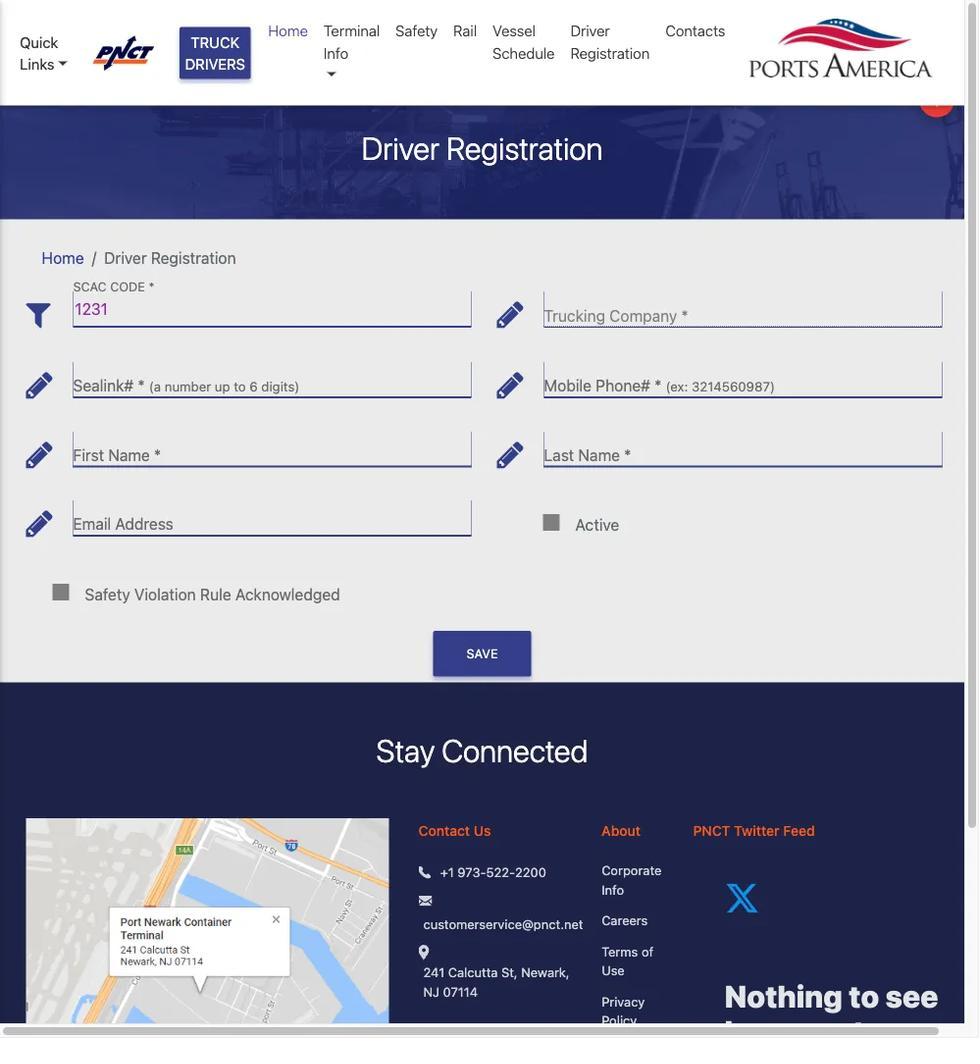 Task type: describe. For each thing, give the bounding box(es) containing it.
6
[[250, 379, 258, 394]]

terminal info link
[[316, 12, 388, 94]]

connected
[[442, 731, 588, 769]]

st,
[[501, 965, 518, 979]]

quick links link
[[20, 31, 74, 75]]

corporate info
[[602, 863, 662, 897]]

contact us
[[418, 822, 491, 839]]

contact
[[418, 822, 470, 839]]

careers
[[602, 913, 648, 927]]

sealink# * (a number up to 6 digits)
[[73, 376, 300, 395]]

safety link
[[388, 12, 446, 50]]

newark,
[[521, 965, 570, 979]]

1 vertical spatial home link
[[42, 248, 84, 267]]

code
[[110, 279, 145, 294]]

rail link
[[446, 12, 485, 50]]

trucking company *
[[544, 306, 688, 325]]

of
[[642, 944, 654, 958]]

violation
[[134, 585, 196, 603]]

feed
[[783, 822, 815, 839]]

use
[[602, 963, 625, 977]]

safety for safety violation rule acknowledged
[[85, 585, 130, 603]]

phone#
[[596, 376, 650, 395]]

* for scac code *
[[149, 279, 154, 294]]

info for corporate info
[[602, 882, 624, 897]]

terms of use link
[[602, 942, 664, 980]]

links
[[20, 55, 54, 72]]

email
[[73, 515, 111, 533]]

rail
[[453, 22, 477, 39]]

rule
[[200, 585, 231, 603]]

quick links
[[20, 33, 58, 72]]

0 horizontal spatial home
[[42, 248, 84, 267]]

contacts link
[[658, 12, 733, 50]]

digits)
[[261, 379, 300, 394]]

acknowledged
[[235, 585, 340, 603]]

name for last
[[578, 446, 620, 464]]

schedule
[[493, 44, 555, 61]]

safety violation rule acknowledged
[[85, 585, 340, 603]]

stay
[[376, 731, 435, 769]]

trucking
[[544, 306, 605, 325]]

* for mobile phone# * (ex: 3214560987)
[[655, 376, 662, 395]]

truck
[[191, 33, 240, 50]]

active
[[575, 515, 619, 534]]

mobile
[[544, 376, 592, 395]]

nj
[[423, 984, 440, 999]]

corporate info link
[[602, 861, 664, 899]]

save
[[467, 646, 498, 661]]

info for terminal info
[[324, 44, 348, 61]]

2 vertical spatial registration
[[151, 248, 236, 267]]

0 vertical spatial home link
[[260, 12, 316, 50]]

3214560987)
[[692, 379, 775, 394]]

+1
[[440, 864, 454, 879]]

first
[[73, 446, 104, 464]]

SCAC CODE * search field
[[73, 291, 471, 327]]

1 vertical spatial registration
[[446, 129, 603, 166]]

email address
[[73, 515, 173, 533]]

address
[[115, 515, 173, 533]]

vessel schedule
[[493, 22, 555, 61]]

2200
[[515, 864, 546, 879]]

quick
[[20, 33, 58, 50]]

pnct
[[693, 822, 730, 839]]

calcutta
[[448, 965, 498, 979]]

safety for safety
[[396, 22, 438, 39]]

* for first name *
[[154, 446, 161, 464]]

privacy
[[602, 994, 645, 1008]]

241 calcutta st, newark, nj 07114
[[423, 965, 570, 999]]

us
[[474, 822, 491, 839]]

drivers
[[185, 55, 245, 72]]

company
[[610, 306, 677, 325]]

+1 973-522-2200
[[440, 864, 546, 879]]

customerservice@pnct.net link
[[423, 914, 583, 933]]



Task type: vqa. For each thing, say whether or not it's contained in the screenshot.
the be to the right
no



Task type: locate. For each thing, give the bounding box(es) containing it.
info inside terminal info
[[324, 44, 348, 61]]

0 vertical spatial home
[[268, 22, 308, 39]]

registration down schedule
[[446, 129, 603, 166]]

to
[[234, 379, 246, 394]]

*
[[149, 279, 154, 294], [681, 306, 688, 325], [138, 376, 145, 395], [655, 376, 662, 395], [154, 446, 161, 464], [624, 446, 631, 464]]

* left (ex: at the right
[[655, 376, 662, 395]]

0 horizontal spatial safety
[[85, 585, 130, 603]]

scac
[[73, 279, 107, 294]]

home up scac
[[42, 248, 84, 267]]

2 vertical spatial driver
[[104, 248, 147, 267]]

1 horizontal spatial info
[[602, 882, 624, 897]]

0 horizontal spatial info
[[324, 44, 348, 61]]

1 horizontal spatial home
[[268, 22, 308, 39]]

about
[[602, 822, 641, 839]]

customerservice@pnct.net
[[423, 916, 583, 931]]

0 vertical spatial driver registration
[[571, 22, 650, 61]]

terminal
[[324, 22, 380, 39]]

driver
[[571, 22, 610, 39], [362, 129, 440, 166], [104, 248, 147, 267]]

(ex:
[[666, 379, 688, 394]]

07114
[[443, 984, 478, 999]]

name right first
[[108, 446, 150, 464]]

* for trucking company *
[[681, 306, 688, 325]]

sealink#
[[73, 376, 134, 395]]

number
[[165, 379, 211, 394]]

mobile phone# * (ex: 3214560987)
[[544, 376, 775, 395]]

0 horizontal spatial name
[[108, 446, 150, 464]]

None text field
[[73, 361, 471, 397]]

home
[[268, 22, 308, 39], [42, 248, 84, 267]]

241
[[423, 965, 445, 979]]

truck drivers link
[[180, 27, 251, 79]]

2 name from the left
[[578, 446, 620, 464]]

973-
[[458, 864, 486, 879]]

careers link
[[602, 911, 664, 930]]

vessel
[[493, 22, 536, 39]]

save button
[[433, 631, 531, 676]]

driver registration
[[571, 22, 650, 61], [362, 129, 603, 166], [104, 248, 236, 267]]

0 vertical spatial safety
[[396, 22, 438, 39]]

1 vertical spatial safety
[[85, 585, 130, 603]]

terms
[[602, 944, 638, 958]]

home link up scac
[[42, 248, 84, 267]]

1 name from the left
[[108, 446, 150, 464]]

2 vertical spatial driver registration
[[104, 248, 236, 267]]

safety left violation
[[85, 585, 130, 603]]

1 horizontal spatial home link
[[260, 12, 316, 50]]

Trucking Company * text field
[[544, 291, 942, 327]]

terminal info
[[324, 22, 380, 61]]

1 horizontal spatial safety
[[396, 22, 438, 39]]

0 horizontal spatial driver
[[104, 248, 147, 267]]

name right last
[[578, 446, 620, 464]]

* right last
[[624, 446, 631, 464]]

last name *
[[544, 446, 631, 464]]

home link
[[260, 12, 316, 50], [42, 248, 84, 267]]

0 horizontal spatial home link
[[42, 248, 84, 267]]

last
[[544, 446, 574, 464]]

up
[[215, 379, 230, 394]]

scac code *
[[73, 279, 154, 294]]

522-
[[486, 864, 515, 879]]

terms of use
[[602, 944, 654, 977]]

241 calcutta st, newark, nj 07114 link
[[423, 963, 572, 1001]]

info inside the corporate info
[[602, 882, 624, 897]]

(a
[[149, 379, 161, 394]]

privacy policy
[[602, 994, 645, 1028]]

contacts
[[666, 22, 726, 39]]

* left (a
[[138, 376, 145, 395]]

1 vertical spatial driver registration
[[362, 129, 603, 166]]

1 vertical spatial driver
[[362, 129, 440, 166]]

First Name * text field
[[73, 431, 471, 466]]

0 vertical spatial registration
[[571, 44, 650, 61]]

* right company
[[681, 306, 688, 325]]

first name *
[[73, 446, 161, 464]]

* right code
[[149, 279, 154, 294]]

1 horizontal spatial driver
[[362, 129, 440, 166]]

registration right schedule
[[571, 44, 650, 61]]

2 horizontal spatial driver
[[571, 22, 610, 39]]

twitter
[[734, 822, 780, 839]]

+1 973-522-2200 link
[[440, 862, 546, 881]]

info down corporate
[[602, 882, 624, 897]]

1 vertical spatial info
[[602, 882, 624, 897]]

info down 'terminal'
[[324, 44, 348, 61]]

vessel schedule link
[[485, 12, 563, 72]]

1 vertical spatial home
[[42, 248, 84, 267]]

name for first
[[108, 446, 150, 464]]

0 vertical spatial info
[[324, 44, 348, 61]]

truck drivers
[[185, 33, 245, 72]]

privacy policy link
[[602, 992, 664, 1030]]

0 vertical spatial driver
[[571, 22, 610, 39]]

safety left rail link
[[396, 22, 438, 39]]

name
[[108, 446, 150, 464], [578, 446, 620, 464]]

driver inside driver registration link
[[571, 22, 610, 39]]

* for last name *
[[624, 446, 631, 464]]

home link left 'terminal'
[[260, 12, 316, 50]]

safety
[[396, 22, 438, 39], [85, 585, 130, 603]]

corporate
[[602, 863, 662, 877]]

pnct twitter feed
[[693, 822, 815, 839]]

registration
[[571, 44, 650, 61], [446, 129, 603, 166], [151, 248, 236, 267]]

stay connected
[[376, 731, 588, 769]]

registration up scac code *
[[151, 248, 236, 267]]

home left 'terminal'
[[268, 22, 308, 39]]

None text field
[[544, 361, 942, 397]]

info
[[324, 44, 348, 61], [602, 882, 624, 897]]

driver registration link
[[563, 12, 658, 72]]

policy
[[602, 1013, 637, 1028]]

1 horizontal spatial name
[[578, 446, 620, 464]]

* down (a
[[154, 446, 161, 464]]

Last Name * text field
[[544, 431, 942, 466]]

Email Address text field
[[73, 500, 471, 536]]



